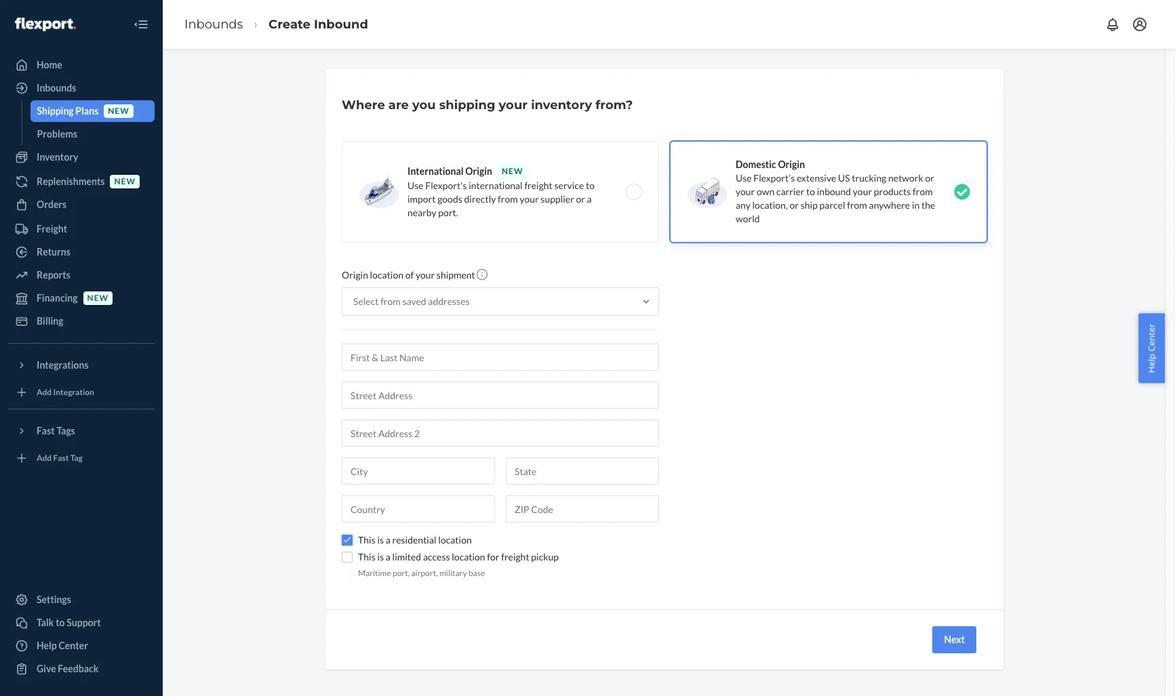 Task type: vqa. For each thing, say whether or not it's contained in the screenshot.
the Use in the Domestic Origin Use Flexport'S Extensive Us Trucking Network Or Your Own Carrier To Inbound Your Products From Any Location, Or Ship Parcel From Anywhere In The World
no



Task type: describe. For each thing, give the bounding box(es) containing it.
us
[[838, 172, 850, 184]]

to inside domestic origin use flexport's extensive us trucking network or your own carrier to inbound your products from any location, or ship parcel from anywhere in the world
[[806, 186, 815, 197]]

inbounds inside breadcrumbs navigation
[[184, 17, 243, 32]]

parcel
[[819, 199, 845, 211]]

nearby
[[408, 207, 436, 218]]

add for add integration
[[37, 387, 52, 398]]

inventory
[[531, 98, 592, 113]]

inventory link
[[8, 146, 155, 168]]

your down trucking
[[853, 186, 872, 197]]

directly
[[464, 193, 496, 205]]

international
[[469, 180, 523, 191]]

limited
[[392, 551, 421, 563]]

0 vertical spatial location
[[370, 269, 403, 281]]

help inside help center 'link'
[[37, 640, 57, 652]]

give feedback
[[37, 663, 99, 675]]

help center inside 'button'
[[1146, 324, 1158, 373]]

domestic origin use flexport's extensive us trucking network or your own carrier to inbound your products from any location, or ship parcel from anywhere in the world
[[736, 159, 935, 224]]

where are you shipping your inventory from?
[[342, 98, 633, 113]]

Street Address text field
[[342, 382, 659, 409]]

orders link
[[8, 194, 155, 216]]

plans
[[75, 105, 98, 117]]

add for add fast tag
[[37, 453, 52, 463]]

maritime port, airport, military base
[[358, 568, 485, 578]]

give
[[37, 663, 56, 675]]

extensive
[[797, 172, 836, 184]]

maritime
[[358, 568, 391, 578]]

inventory
[[37, 151, 78, 163]]

import
[[408, 193, 436, 205]]

supplier
[[541, 193, 574, 205]]

select
[[353, 296, 379, 307]]

any
[[736, 199, 751, 211]]

returns
[[37, 246, 70, 258]]

replenishments
[[37, 176, 105, 187]]

own
[[757, 186, 774, 197]]

new for replenishments
[[114, 177, 136, 187]]

are
[[388, 98, 409, 113]]

problems
[[37, 128, 77, 140]]

integrations button
[[8, 355, 155, 376]]

base
[[468, 568, 485, 578]]

billing
[[37, 315, 63, 327]]

create inbound link
[[269, 17, 368, 32]]

a for this is a limited access location for freight pickup
[[386, 551, 390, 563]]

ship
[[801, 199, 818, 211]]

select from saved addresses
[[353, 296, 470, 307]]

create inbound
[[269, 17, 368, 32]]

you
[[412, 98, 436, 113]]

freight
[[37, 223, 67, 235]]

anywhere
[[869, 199, 910, 211]]

domestic
[[736, 159, 776, 170]]

home
[[37, 59, 62, 71]]

reports link
[[8, 264, 155, 286]]

shipping
[[37, 105, 74, 117]]

is for limited
[[377, 551, 384, 563]]

use inside domestic origin use flexport's extensive us trucking network or your own carrier to inbound your products from any location, or ship parcel from anywhere in the world
[[736, 172, 752, 184]]

talk to support button
[[8, 612, 155, 634]]

orders
[[37, 199, 67, 210]]

your inside use flexport's international freight service to import goods directly from your supplier or a nearby port.
[[520, 193, 539, 205]]

flexport's
[[754, 172, 795, 184]]

access
[[423, 551, 450, 563]]

1 horizontal spatial or
[[790, 199, 799, 211]]

help center link
[[8, 635, 155, 657]]

where
[[342, 98, 385, 113]]

shipping plans
[[37, 105, 98, 117]]

use inside use flexport's international freight service to import goods directly from your supplier or a nearby port.
[[408, 180, 424, 191]]

your up any
[[736, 186, 755, 197]]

flexport logo image
[[15, 17, 76, 31]]

freight inside use flexport's international freight service to import goods directly from your supplier or a nearby port.
[[524, 180, 553, 191]]

port,
[[393, 568, 410, 578]]

for
[[487, 551, 499, 563]]

help center button
[[1139, 313, 1165, 383]]

returns link
[[8, 241, 155, 263]]

help center inside 'link'
[[37, 640, 88, 652]]

network
[[888, 172, 923, 184]]

new for financing
[[87, 293, 109, 303]]

from left 'saved'
[[380, 296, 401, 307]]

talk to support
[[37, 617, 101, 629]]

add fast tag
[[37, 453, 83, 463]]

service
[[554, 180, 584, 191]]

breadcrumbs navigation
[[174, 5, 379, 44]]

a inside use flexport's international freight service to import goods directly from your supplier or a nearby port.
[[587, 193, 592, 205]]

airport,
[[411, 568, 438, 578]]

tag
[[70, 453, 83, 463]]

your right the shipping
[[499, 98, 528, 113]]

this is a limited access location for freight pickup
[[358, 551, 559, 563]]

help inside help center 'button'
[[1146, 354, 1158, 373]]

1 vertical spatial freight
[[501, 551, 529, 563]]

Street Address 2 text field
[[342, 420, 659, 447]]



Task type: locate. For each thing, give the bounding box(es) containing it.
from
[[913, 186, 933, 197], [498, 193, 518, 205], [847, 199, 867, 211], [380, 296, 401, 307]]

from down international
[[498, 193, 518, 205]]

this for this is a limited access location for freight pickup
[[358, 551, 375, 563]]

give feedback button
[[8, 658, 155, 680]]

next
[[944, 634, 965, 646]]

0 horizontal spatial origin
[[342, 269, 368, 281]]

1 this from the top
[[358, 534, 375, 546]]

0 vertical spatial is
[[377, 534, 384, 546]]

1 vertical spatial location
[[438, 534, 472, 546]]

1 vertical spatial help center
[[37, 640, 88, 652]]

world
[[736, 213, 760, 224]]

location up this is a limited access location for freight pickup
[[438, 534, 472, 546]]

from?
[[596, 98, 633, 113]]

1 vertical spatial is
[[377, 551, 384, 563]]

addresses
[[428, 296, 470, 307]]

1 horizontal spatial inbounds
[[184, 17, 243, 32]]

a left the residential
[[386, 534, 390, 546]]

check circle image
[[954, 184, 970, 200]]

international origin
[[408, 165, 492, 177]]

0 vertical spatial freight
[[524, 180, 553, 191]]

port.
[[438, 207, 458, 218]]

add left integration
[[37, 387, 52, 398]]

0 horizontal spatial to
[[56, 617, 65, 629]]

fast inside dropdown button
[[37, 425, 55, 437]]

new up orders link
[[114, 177, 136, 187]]

this
[[358, 534, 375, 546], [358, 551, 375, 563]]

0 vertical spatial add
[[37, 387, 52, 398]]

shipment
[[437, 269, 475, 281]]

from up the on the top of the page
[[913, 186, 933, 197]]

1 horizontal spatial help
[[1146, 354, 1158, 373]]

settings
[[37, 594, 71, 606]]

2 vertical spatial a
[[386, 551, 390, 563]]

add integration link
[[8, 382, 155, 403]]

integrations
[[37, 359, 89, 371]]

new
[[108, 106, 129, 116], [502, 166, 523, 176], [114, 177, 136, 187], [87, 293, 109, 303]]

2 horizontal spatial or
[[925, 172, 934, 184]]

this is a residential location
[[358, 534, 472, 546]]

saved
[[402, 296, 426, 307]]

0 vertical spatial a
[[587, 193, 592, 205]]

open account menu image
[[1132, 16, 1148, 33]]

1 horizontal spatial origin
[[465, 165, 492, 177]]

inbounds link inside breadcrumbs navigation
[[184, 17, 243, 32]]

0 horizontal spatial or
[[576, 193, 585, 205]]

or
[[925, 172, 934, 184], [576, 193, 585, 205], [790, 199, 799, 211]]

2 horizontal spatial origin
[[778, 159, 805, 170]]

international
[[408, 165, 463, 177]]

None checkbox
[[342, 535, 353, 546]]

freight up supplier
[[524, 180, 553, 191]]

close navigation image
[[133, 16, 149, 33]]

this for this is a residential location
[[358, 534, 375, 546]]

inbound
[[817, 186, 851, 197]]

shipping
[[439, 98, 495, 113]]

freight link
[[8, 218, 155, 240]]

settings link
[[8, 589, 155, 611]]

in
[[912, 199, 920, 211]]

from inside use flexport's international freight service to import goods directly from your supplier or a nearby port.
[[498, 193, 518, 205]]

freight right for
[[501, 551, 529, 563]]

or down the service
[[576, 193, 585, 205]]

use down domestic
[[736, 172, 752, 184]]

home link
[[8, 54, 155, 76]]

0 vertical spatial fast
[[37, 425, 55, 437]]

inbounds link
[[184, 17, 243, 32], [8, 77, 155, 99]]

or right network
[[925, 172, 934, 184]]

or inside use flexport's international freight service to import goods directly from your supplier or a nearby port.
[[576, 193, 585, 205]]

to inside use flexport's international freight service to import goods directly from your supplier or a nearby port.
[[586, 180, 595, 191]]

2 this from the top
[[358, 551, 375, 563]]

0 vertical spatial inbounds link
[[184, 17, 243, 32]]

0 horizontal spatial inbounds
[[37, 82, 76, 94]]

1 horizontal spatial help center
[[1146, 324, 1158, 373]]

new for shipping plans
[[108, 106, 129, 116]]

origin location of your shipment
[[342, 269, 475, 281]]

1 vertical spatial add
[[37, 453, 52, 463]]

carrier
[[776, 186, 804, 197]]

1 horizontal spatial center
[[1146, 324, 1158, 351]]

location left of on the left of the page
[[370, 269, 403, 281]]

0 horizontal spatial center
[[59, 640, 88, 652]]

None checkbox
[[342, 552, 353, 563]]

0 horizontal spatial inbounds link
[[8, 77, 155, 99]]

goods
[[437, 193, 462, 205]]

create
[[269, 17, 311, 32]]

2 add from the top
[[37, 453, 52, 463]]

fast
[[37, 425, 55, 437], [53, 453, 69, 463]]

reports
[[37, 269, 70, 281]]

origin up flexport's
[[778, 159, 805, 170]]

new up international
[[502, 166, 523, 176]]

0 vertical spatial center
[[1146, 324, 1158, 351]]

First & Last Name text field
[[342, 344, 659, 371]]

origin for international
[[465, 165, 492, 177]]

a
[[587, 193, 592, 205], [386, 534, 390, 546], [386, 551, 390, 563]]

products
[[874, 186, 911, 197]]

to inside button
[[56, 617, 65, 629]]

0 horizontal spatial help center
[[37, 640, 88, 652]]

fast tags button
[[8, 420, 155, 442]]

to up ship
[[806, 186, 815, 197]]

problems link
[[30, 123, 155, 145]]

1 is from the top
[[377, 534, 384, 546]]

1 horizontal spatial to
[[586, 180, 595, 191]]

of
[[405, 269, 414, 281]]

integration
[[53, 387, 94, 398]]

trucking
[[852, 172, 886, 184]]

pickup
[[531, 551, 559, 563]]

support
[[67, 617, 101, 629]]

to
[[586, 180, 595, 191], [806, 186, 815, 197], [56, 617, 65, 629]]

origin up select
[[342, 269, 368, 281]]

0 vertical spatial inbounds
[[184, 17, 243, 32]]

1 vertical spatial center
[[59, 640, 88, 652]]

fast tags
[[37, 425, 75, 437]]

military
[[439, 568, 467, 578]]

location
[[370, 269, 403, 281], [438, 534, 472, 546], [452, 551, 485, 563]]

1 add from the top
[[37, 387, 52, 398]]

center inside 'link'
[[59, 640, 88, 652]]

a right supplier
[[587, 193, 592, 205]]

feedback
[[58, 663, 99, 675]]

new for international origin
[[502, 166, 523, 176]]

new right plans
[[108, 106, 129, 116]]

use up import
[[408, 180, 424, 191]]

a for this is a residential location
[[386, 534, 390, 546]]

next button
[[933, 627, 976, 654]]

State text field
[[506, 458, 659, 485]]

or down carrier
[[790, 199, 799, 211]]

use flexport's international freight service to import goods directly from your supplier or a nearby port.
[[408, 180, 595, 218]]

City text field
[[342, 458, 495, 485]]

your left supplier
[[520, 193, 539, 205]]

fast left tags
[[37, 425, 55, 437]]

use
[[736, 172, 752, 184], [408, 180, 424, 191]]

a left limited
[[386, 551, 390, 563]]

fast left "tag"
[[53, 453, 69, 463]]

add integration
[[37, 387, 94, 398]]

1 horizontal spatial inbounds link
[[184, 17, 243, 32]]

1 vertical spatial a
[[386, 534, 390, 546]]

freight
[[524, 180, 553, 191], [501, 551, 529, 563]]

2 vertical spatial location
[[452, 551, 485, 563]]

0 vertical spatial this
[[358, 534, 375, 546]]

to right talk
[[56, 617, 65, 629]]

is for residential
[[377, 534, 384, 546]]

0 vertical spatial help
[[1146, 354, 1158, 373]]

1 vertical spatial help
[[37, 640, 57, 652]]

2 horizontal spatial to
[[806, 186, 815, 197]]

add down fast tags
[[37, 453, 52, 463]]

1 horizontal spatial use
[[736, 172, 752, 184]]

financing
[[37, 292, 78, 304]]

origin up international
[[465, 165, 492, 177]]

1 vertical spatial inbounds
[[37, 82, 76, 94]]

from right parcel
[[847, 199, 867, 211]]

origin for domestic
[[778, 159, 805, 170]]

is
[[377, 534, 384, 546], [377, 551, 384, 563]]

help center
[[1146, 324, 1158, 373], [37, 640, 88, 652]]

new down the reports link
[[87, 293, 109, 303]]

Country text field
[[342, 496, 495, 523]]

1 vertical spatial fast
[[53, 453, 69, 463]]

your right of on the left of the page
[[416, 269, 435, 281]]

add fast tag link
[[8, 448, 155, 469]]

to right the service
[[586, 180, 595, 191]]

0 horizontal spatial use
[[408, 180, 424, 191]]

location,
[[752, 199, 788, 211]]

0 vertical spatial help center
[[1146, 324, 1158, 373]]

0 horizontal spatial help
[[37, 640, 57, 652]]

origin inside domestic origin use flexport's extensive us trucking network or your own carrier to inbound your products from any location, or ship parcel from anywhere in the world
[[778, 159, 805, 170]]

open notifications image
[[1105, 16, 1121, 33]]

the
[[921, 199, 935, 211]]

ZIP Code text field
[[506, 496, 659, 523]]

billing link
[[8, 311, 155, 332]]

2 is from the top
[[377, 551, 384, 563]]

center inside 'button'
[[1146, 324, 1158, 351]]

inbound
[[314, 17, 368, 32]]

your
[[499, 98, 528, 113], [736, 186, 755, 197], [853, 186, 872, 197], [520, 193, 539, 205], [416, 269, 435, 281]]

location up base
[[452, 551, 485, 563]]

1 vertical spatial this
[[358, 551, 375, 563]]

center
[[1146, 324, 1158, 351], [59, 640, 88, 652]]

residential
[[392, 534, 436, 546]]

add
[[37, 387, 52, 398], [37, 453, 52, 463]]

1 vertical spatial inbounds link
[[8, 77, 155, 99]]



